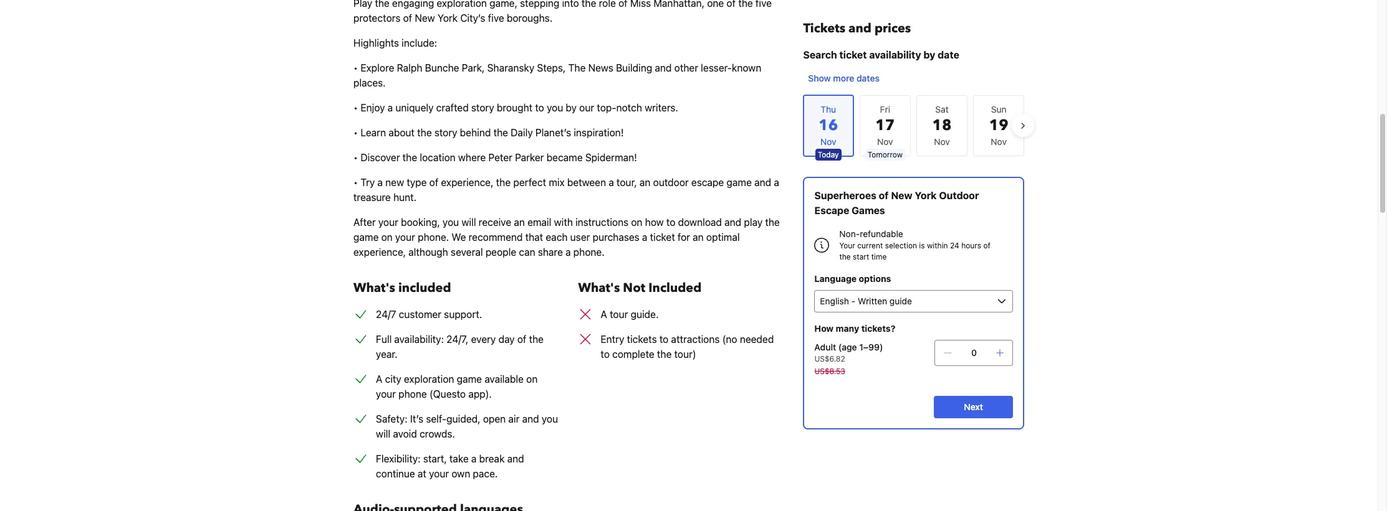Task type: locate. For each thing, give the bounding box(es) containing it.
the inside non-refundable your current selection is within 24 hours of the start time
[[839, 252, 851, 262]]

phone. up 'although'
[[418, 232, 449, 243]]

york left outdoor on the top of the page
[[915, 190, 936, 201]]

2 • from the top
[[353, 102, 358, 113]]

to right brought at the left of the page
[[535, 102, 544, 113]]

• left the try on the top left of the page
[[353, 177, 358, 188]]

us$6.82
[[814, 355, 845, 364]]

exploration inside the play the engaging exploration game, stepping into the role of miss manhattan, one of the five protectors of new york city's five boroughs.
[[437, 0, 487, 9]]

a for a tour guide.
[[601, 309, 607, 320]]

the down your
[[839, 252, 851, 262]]

will up we
[[462, 217, 476, 228]]

highlights include:
[[353, 37, 437, 49]]

crowds.
[[420, 429, 455, 440]]

3 nov from the left
[[991, 137, 1007, 147]]

game up the "app)."
[[457, 374, 482, 385]]

nov up tomorrow
[[877, 137, 893, 147]]

1 horizontal spatial an
[[640, 177, 651, 188]]

with
[[554, 217, 573, 228]]

1 horizontal spatial york
[[915, 190, 936, 201]]

the inside entry tickets to attractions (no needed to complete the tour)
[[657, 349, 672, 360]]

19
[[989, 115, 1009, 136]]

a inside a city exploration game available on your phone (questo app).
[[376, 374, 382, 385]]

0 horizontal spatial on
[[381, 232, 393, 243]]

the inside full availability: 24/7, every day of the year.
[[529, 334, 544, 345]]

language
[[814, 274, 856, 284]]

safety: it's self-guided, open air and you will avoid crowds.
[[376, 414, 558, 440]]

and inside after your booking, you will receive an email with instructions on how to download and play the game on your phone. we recommend that each user purchases a ticket for an optimal experience, although several people can share a phone.
[[725, 217, 741, 228]]

steps,
[[537, 62, 566, 74]]

1 horizontal spatial what's
[[578, 280, 620, 297]]

tickets
[[627, 334, 657, 345]]

2 horizontal spatial on
[[631, 217, 642, 228]]

the
[[568, 62, 586, 74]]

sun
[[991, 104, 1007, 115]]

ticket up the show more dates
[[839, 49, 867, 60]]

instructions
[[575, 217, 629, 228]]

selection
[[885, 241, 917, 251]]

• for • try a new type of experience, the perfect mix between a tour, an outdoor escape game and a treasure hunt.
[[353, 177, 358, 188]]

nov for 17
[[877, 137, 893, 147]]

0 horizontal spatial will
[[376, 429, 390, 440]]

1 horizontal spatial new
[[891, 190, 912, 201]]

nov
[[877, 137, 893, 147], [934, 137, 950, 147], [991, 137, 1007, 147]]

your inside flexibility: start, take a break and continue at your own pace.
[[429, 469, 449, 480]]

• for • enjoy a uniquely crafted story brought to you by our top-notch writers.
[[353, 102, 358, 113]]

1 vertical spatial new
[[891, 190, 912, 201]]

• left "learn"
[[353, 127, 358, 138]]

0 vertical spatial game
[[727, 177, 752, 188]]

an right for
[[693, 232, 704, 243]]

a
[[601, 309, 607, 320], [376, 374, 382, 385]]

to right how
[[666, 217, 675, 228]]

of right day
[[517, 334, 526, 345]]

by
[[923, 49, 935, 60], [566, 102, 577, 113]]

0 vertical spatial story
[[471, 102, 494, 113]]

uniquely
[[396, 102, 434, 113]]

your
[[839, 241, 855, 251]]

booking,
[[401, 217, 440, 228]]

many
[[835, 324, 859, 334]]

and left the other
[[655, 62, 672, 74]]

0 horizontal spatial story
[[434, 127, 457, 138]]

you up we
[[443, 217, 459, 228]]

type
[[407, 177, 427, 188]]

of right role
[[618, 0, 628, 9]]

0 vertical spatial a
[[601, 309, 607, 320]]

experience, down after
[[353, 247, 406, 258]]

options
[[859, 274, 891, 284]]

1 horizontal spatial experience,
[[441, 177, 493, 188]]

1 horizontal spatial ticket
[[839, 49, 867, 60]]

0 horizontal spatial experience,
[[353, 247, 406, 258]]

0 horizontal spatial what's
[[353, 280, 395, 297]]

on right available
[[526, 374, 538, 385]]

4 • from the top
[[353, 152, 358, 163]]

2 horizontal spatial nov
[[991, 137, 1007, 147]]

1 vertical spatial you
[[443, 217, 459, 228]]

play
[[353, 0, 372, 9]]

current
[[857, 241, 883, 251]]

complete
[[612, 349, 654, 360]]

region
[[793, 90, 1034, 162]]

you
[[547, 102, 563, 113], [443, 217, 459, 228], [542, 414, 558, 425]]

• for • discover the location where peter parker became spiderman!
[[353, 152, 358, 163]]

2 nov from the left
[[934, 137, 950, 147]]

• up places.
[[353, 62, 358, 74]]

your down start,
[[429, 469, 449, 480]]

more
[[833, 73, 854, 84]]

1 horizontal spatial a
[[601, 309, 607, 320]]

and right air
[[522, 414, 539, 425]]

of up games
[[879, 190, 888, 201]]

1 horizontal spatial five
[[756, 0, 772, 9]]

of inside the superheroes of new york outdoor escape games
[[879, 190, 888, 201]]

refundable
[[860, 229, 903, 239]]

1 vertical spatial phone.
[[573, 247, 605, 258]]

1 horizontal spatial phone.
[[573, 247, 605, 258]]

experience, inside • try a new type of experience, the perfect mix between a tour, an outdoor escape game and a treasure hunt.
[[441, 177, 493, 188]]

an left email
[[514, 217, 525, 228]]

0 vertical spatial exploration
[[437, 0, 487, 9]]

building
[[616, 62, 652, 74]]

the inside • try a new type of experience, the perfect mix between a tour, an outdoor escape game and a treasure hunt.
[[496, 177, 511, 188]]

0 horizontal spatial ticket
[[650, 232, 675, 243]]

a
[[388, 102, 393, 113], [377, 177, 383, 188], [609, 177, 614, 188], [774, 177, 779, 188], [642, 232, 647, 243], [565, 247, 571, 258], [471, 454, 477, 465]]

exploration
[[437, 0, 487, 9], [404, 374, 454, 385]]

and
[[848, 20, 871, 37], [655, 62, 672, 74], [754, 177, 771, 188], [725, 217, 741, 228], [522, 414, 539, 425], [507, 454, 524, 465]]

nov inside sat 18 nov
[[934, 137, 950, 147]]

nov for 18
[[934, 137, 950, 147]]

24/7 customer support.
[[376, 309, 482, 320]]

2 vertical spatial game
[[457, 374, 482, 385]]

your right after
[[378, 217, 398, 228]]

and up 'play'
[[754, 177, 771, 188]]

0 horizontal spatial an
[[514, 217, 525, 228]]

prices
[[874, 20, 911, 37]]

several
[[451, 247, 483, 258]]

game down after
[[353, 232, 379, 243]]

will
[[462, 217, 476, 228], [376, 429, 390, 440]]

0 vertical spatial experience,
[[441, 177, 493, 188]]

dates
[[856, 73, 879, 84]]

start,
[[423, 454, 447, 465]]

of down engaging
[[403, 12, 412, 24]]

1 horizontal spatial on
[[526, 374, 538, 385]]

story down crafted
[[434, 127, 457, 138]]

you right air
[[542, 414, 558, 425]]

ticket down how
[[650, 232, 675, 243]]

0 horizontal spatial york
[[438, 12, 458, 24]]

3 • from the top
[[353, 127, 358, 138]]

planet's
[[535, 127, 571, 138]]

superheroes of new york outdoor escape games
[[814, 190, 979, 216]]

search ticket availability by date
[[803, 49, 959, 60]]

• left "enjoy"
[[353, 102, 358, 113]]

1 vertical spatial by
[[566, 102, 577, 113]]

and inside • explore ralph bunche park, sharansky steps, the news building and other lesser-known places.
[[655, 62, 672, 74]]

exploration up city's
[[437, 0, 487, 9]]

1 vertical spatial five
[[488, 12, 504, 24]]

york left city's
[[438, 12, 458, 24]]

phone
[[399, 389, 427, 400]]

within
[[927, 241, 948, 251]]

the right into
[[582, 0, 596, 9]]

guided,
[[447, 414, 480, 425]]

1 vertical spatial an
[[514, 217, 525, 228]]

on left how
[[631, 217, 642, 228]]

york inside the play the engaging exploration game, stepping into the role of miss manhattan, one of the five protectors of new york city's five boroughs.
[[438, 12, 458, 24]]

your down 'booking,'
[[395, 232, 415, 243]]

explore
[[361, 62, 394, 74]]

0 horizontal spatial new
[[415, 12, 435, 24]]

to right "tickets"
[[659, 334, 669, 345]]

an right tour,
[[640, 177, 651, 188]]

ticket inside after your booking, you will receive an email with instructions on how to download and play the game on your phone. we recommend that each user purchases a ticket for an optimal experience, although several people can share a phone.
[[650, 232, 675, 243]]

bunche
[[425, 62, 459, 74]]

2 vertical spatial an
[[693, 232, 704, 243]]

pace.
[[473, 469, 498, 480]]

new up refundable
[[891, 190, 912, 201]]

how many tickets?
[[814, 324, 895, 334]]

tickets
[[803, 20, 845, 37]]

purchases
[[593, 232, 640, 243]]

will down safety:
[[376, 429, 390, 440]]

by left date
[[923, 49, 935, 60]]

brought
[[497, 102, 533, 113]]

email
[[527, 217, 551, 228]]

guide.
[[631, 309, 659, 320]]

you up planet's
[[547, 102, 563, 113]]

game right escape
[[727, 177, 752, 188]]

peter
[[488, 152, 512, 163]]

what's for what's not included
[[578, 280, 620, 297]]

0 vertical spatial on
[[631, 217, 642, 228]]

game inside a city exploration game available on your phone (questo app).
[[457, 374, 482, 385]]

2 vertical spatial on
[[526, 374, 538, 385]]

adult (age 1–99) us$6.82
[[814, 342, 883, 364]]

spiderman!
[[585, 152, 637, 163]]

we
[[452, 232, 466, 243]]

0 vertical spatial phone.
[[418, 232, 449, 243]]

and inside flexibility: start, take a break and continue at your own pace.
[[507, 454, 524, 465]]

• for • explore ralph bunche park, sharansky steps, the news building and other lesser-known places.
[[353, 62, 358, 74]]

0 horizontal spatial five
[[488, 12, 504, 24]]

and right "break" at the left of page
[[507, 454, 524, 465]]

1 • from the top
[[353, 62, 358, 74]]

the down peter
[[496, 177, 511, 188]]

0 horizontal spatial a
[[376, 374, 382, 385]]

crafted
[[436, 102, 469, 113]]

the up type
[[403, 152, 417, 163]]

flexibility:
[[376, 454, 421, 465]]

to inside after your booking, you will receive an email with instructions on how to download and play the game on your phone. we recommend that each user purchases a ticket for an optimal experience, although several people can share a phone.
[[666, 217, 675, 228]]

1 vertical spatial experience,
[[353, 247, 406, 258]]

1 horizontal spatial by
[[923, 49, 935, 60]]

nov down 18
[[934, 137, 950, 147]]

1 what's from the left
[[353, 280, 395, 297]]

1 vertical spatial ticket
[[650, 232, 675, 243]]

a left "city" on the bottom left of page
[[376, 374, 382, 385]]

treasure
[[353, 192, 391, 203]]

• inside • explore ralph bunche park, sharansky steps, the news building and other lesser-known places.
[[353, 62, 358, 74]]

play the engaging exploration game, stepping into the role of miss manhattan, one of the five protectors of new york city's five boroughs.
[[353, 0, 772, 24]]

0 vertical spatial new
[[415, 12, 435, 24]]

time
[[871, 252, 886, 262]]

date
[[937, 49, 959, 60]]

1 vertical spatial a
[[376, 374, 382, 385]]

1 vertical spatial will
[[376, 429, 390, 440]]

0 horizontal spatial by
[[566, 102, 577, 113]]

experience, down the where
[[441, 177, 493, 188]]

daily
[[511, 127, 533, 138]]

1 nov from the left
[[877, 137, 893, 147]]

• for • learn about the story behind the daily planet's inspiration!
[[353, 127, 358, 138]]

you inside safety: it's self-guided, open air and you will avoid crowds.
[[542, 414, 558, 425]]

1 vertical spatial york
[[915, 190, 936, 201]]

2 horizontal spatial game
[[727, 177, 752, 188]]

0 vertical spatial will
[[462, 217, 476, 228]]

us$8.53
[[814, 367, 845, 377]]

0 vertical spatial five
[[756, 0, 772, 9]]

1 horizontal spatial nov
[[934, 137, 950, 147]]

0 horizontal spatial phone.
[[418, 232, 449, 243]]

a left tour
[[601, 309, 607, 320]]

phone. down user
[[573, 247, 605, 258]]

what's up 24/7
[[353, 280, 395, 297]]

nov inside sun 19 nov
[[991, 137, 1007, 147]]

1 vertical spatial on
[[381, 232, 393, 243]]

news
[[588, 62, 613, 74]]

exploration up phone
[[404, 374, 454, 385]]

nov inside the fri 17 nov tomorrow
[[877, 137, 893, 147]]

miss
[[630, 0, 651, 9]]

sharansky
[[487, 62, 534, 74]]

of right one
[[727, 0, 736, 9]]

and up the optimal in the top right of the page
[[725, 217, 741, 228]]

tour,
[[617, 177, 637, 188]]

of right hours
[[983, 241, 990, 251]]

try
[[361, 177, 375, 188]]

of right type
[[429, 177, 438, 188]]

avoid
[[393, 429, 417, 440]]

on down treasure
[[381, 232, 393, 243]]

0 horizontal spatial nov
[[877, 137, 893, 147]]

5 • from the top
[[353, 177, 358, 188]]

and left prices
[[848, 20, 871, 37]]

1 horizontal spatial game
[[457, 374, 482, 385]]

outdoor
[[939, 190, 979, 201]]

0 horizontal spatial game
[[353, 232, 379, 243]]

nov down 19
[[991, 137, 1007, 147]]

0 vertical spatial york
[[438, 12, 458, 24]]

the left tour)
[[657, 349, 672, 360]]

• learn about the story behind the daily planet's inspiration!
[[353, 127, 624, 138]]

five down game,
[[488, 12, 504, 24]]

2 vertical spatial you
[[542, 414, 558, 425]]

the right about
[[417, 127, 432, 138]]

city's
[[460, 12, 485, 24]]

story up the "• learn about the story behind the daily planet's inspiration!"
[[471, 102, 494, 113]]

can
[[519, 247, 535, 258]]

1 horizontal spatial will
[[462, 217, 476, 228]]

non-refundable your current selection is within 24 hours of the start time
[[839, 229, 990, 262]]

other
[[674, 62, 698, 74]]

five right one
[[756, 0, 772, 9]]

show more dates
[[808, 73, 879, 84]]

the right 'play'
[[765, 217, 780, 228]]

1 vertical spatial game
[[353, 232, 379, 243]]

the right day
[[529, 334, 544, 345]]

new down engaging
[[415, 12, 435, 24]]

2 horizontal spatial an
[[693, 232, 704, 243]]

2 what's from the left
[[578, 280, 620, 297]]

by left our
[[566, 102, 577, 113]]

what's up tour
[[578, 280, 620, 297]]

places.
[[353, 77, 386, 89]]

1 vertical spatial exploration
[[404, 374, 454, 385]]

• left 'discover'
[[353, 152, 358, 163]]

• inside • try a new type of experience, the perfect mix between a tour, an outdoor escape game and a treasure hunt.
[[353, 177, 358, 188]]

your down "city" on the bottom left of page
[[376, 389, 396, 400]]

0 vertical spatial an
[[640, 177, 651, 188]]

experience, inside after your booking, you will receive an email with instructions on how to download and play the game on your phone. we recommend that each user purchases a ticket for an optimal experience, although several people can share a phone.
[[353, 247, 406, 258]]



Task type: vqa. For each thing, say whether or not it's contained in the screenshot.
dates
yes



Task type: describe. For each thing, give the bounding box(es) containing it.
to down entry
[[601, 349, 610, 360]]

the left daily
[[493, 127, 508, 138]]

new
[[385, 177, 404, 188]]

and inside safety: it's self-guided, open air and you will avoid crowds.
[[522, 414, 539, 425]]

a city exploration game available on your phone (questo app).
[[376, 374, 538, 400]]

location
[[420, 152, 456, 163]]

a inside flexibility: start, take a break and continue at your own pace.
[[471, 454, 477, 465]]

how
[[645, 217, 664, 228]]

your inside a city exploration game available on your phone (questo app).
[[376, 389, 396, 400]]

on inside a city exploration game available on your phone (questo app).
[[526, 374, 538, 385]]

what's not included
[[578, 280, 702, 297]]

of inside non-refundable your current selection is within 24 hours of the start time
[[983, 241, 990, 251]]

recommend
[[469, 232, 523, 243]]

will inside after your booking, you will receive an email with instructions on how to download and play the game on your phone. we recommend that each user purchases a ticket for an optimal experience, although several people can share a phone.
[[462, 217, 476, 228]]

between
[[567, 177, 606, 188]]

game inside after your booking, you will receive an email with instructions on how to download and play the game on your phone. we recommend that each user purchases a ticket for an optimal experience, although several people can share a phone.
[[353, 232, 379, 243]]

the inside after your booking, you will receive an email with instructions on how to download and play the game on your phone. we recommend that each user purchases a ticket for an optimal experience, although several people can share a phone.
[[765, 217, 780, 228]]

start
[[853, 252, 869, 262]]

region containing 17
[[793, 90, 1034, 162]]

1–99)
[[859, 342, 883, 353]]

non-
[[839, 229, 860, 239]]

became
[[547, 152, 583, 163]]

manhattan,
[[654, 0, 705, 9]]

protectors
[[353, 12, 400, 24]]

how
[[814, 324, 833, 334]]

role
[[599, 0, 616, 9]]

known
[[732, 62, 761, 74]]

parker
[[515, 152, 544, 163]]

a for a city exploration game available on your phone (questo app).
[[376, 374, 382, 385]]

0 vertical spatial you
[[547, 102, 563, 113]]

show
[[808, 73, 831, 84]]

games
[[851, 205, 885, 216]]

search
[[803, 49, 837, 60]]

customer
[[399, 309, 441, 320]]

flexibility: start, take a break and continue at your own pace.
[[376, 454, 524, 480]]

receive
[[479, 217, 511, 228]]

• try a new type of experience, the perfect mix between a tour, an outdoor escape game and a treasure hunt.
[[353, 177, 779, 203]]

• explore ralph bunche park, sharansky steps, the news building and other lesser-known places.
[[353, 62, 761, 89]]

game,
[[490, 0, 517, 9]]

18
[[932, 115, 952, 136]]

availability:
[[394, 334, 444, 345]]

behind
[[460, 127, 491, 138]]

new inside the play the engaging exploration game, stepping into the role of miss manhattan, one of the five protectors of new york city's five boroughs.
[[415, 12, 435, 24]]

year.
[[376, 349, 398, 360]]

fri 17 nov tomorrow
[[868, 104, 903, 160]]

own
[[452, 469, 470, 480]]

after
[[353, 217, 376, 228]]

the right one
[[738, 0, 753, 9]]

what's for what's included
[[353, 280, 395, 297]]

exploration inside a city exploration game available on your phone (questo app).
[[404, 374, 454, 385]]

open
[[483, 414, 506, 425]]

game inside • try a new type of experience, the perfect mix between a tour, an outdoor escape game and a treasure hunt.
[[727, 177, 752, 188]]

the up protectors
[[375, 0, 390, 9]]

0 vertical spatial ticket
[[839, 49, 867, 60]]

next
[[964, 402, 983, 413]]

tour
[[610, 309, 628, 320]]

an inside • try a new type of experience, the perfect mix between a tour, an outdoor escape game and a treasure hunt.
[[640, 177, 651, 188]]

mix
[[549, 177, 565, 188]]

people
[[486, 247, 516, 258]]

(age
[[838, 342, 857, 353]]

stepping
[[520, 0, 560, 9]]

needed
[[740, 334, 774, 345]]

1 horizontal spatial story
[[471, 102, 494, 113]]

0 vertical spatial by
[[923, 49, 935, 60]]

inspiration!
[[574, 127, 624, 138]]

writers.
[[645, 102, 678, 113]]

language options
[[814, 274, 891, 284]]

sat 18 nov
[[932, 104, 952, 147]]

what's included
[[353, 280, 451, 297]]

play
[[744, 217, 763, 228]]

tour)
[[674, 349, 696, 360]]

included
[[649, 280, 702, 297]]

boroughs.
[[507, 12, 553, 24]]

air
[[508, 414, 520, 425]]

and inside • try a new type of experience, the perfect mix between a tour, an outdoor escape game and a treasure hunt.
[[754, 177, 771, 188]]

24
[[950, 241, 959, 251]]

not
[[623, 280, 645, 297]]

ralph
[[397, 62, 422, 74]]

for
[[678, 232, 690, 243]]

24/7
[[376, 309, 396, 320]]

take
[[449, 454, 469, 465]]

tickets and prices
[[803, 20, 911, 37]]

tickets?
[[861, 324, 895, 334]]

1 vertical spatial story
[[434, 127, 457, 138]]

available
[[485, 374, 524, 385]]

york inside the superheroes of new york outdoor escape games
[[915, 190, 936, 201]]

app).
[[468, 389, 492, 400]]

you inside after your booking, you will receive an email with instructions on how to download and play the game on your phone. we recommend that each user purchases a ticket for an optimal experience, although several people can share a phone.
[[443, 217, 459, 228]]

entry tickets to attractions (no needed to complete the tour)
[[601, 334, 774, 360]]

nov for 19
[[991, 137, 1007, 147]]

attractions
[[671, 334, 720, 345]]

day
[[498, 334, 515, 345]]

at
[[418, 469, 426, 480]]

continue
[[376, 469, 415, 480]]

superheroes
[[814, 190, 876, 201]]

of inside • try a new type of experience, the perfect mix between a tour, an outdoor escape game and a treasure hunt.
[[429, 177, 438, 188]]

it's
[[410, 414, 423, 425]]

download
[[678, 217, 722, 228]]

after your booking, you will receive an email with instructions on how to download and play the game on your phone. we recommend that each user purchases a ticket for an optimal experience, although several people can share a phone.
[[353, 217, 780, 258]]

into
[[562, 0, 579, 9]]

17
[[876, 115, 895, 136]]

(questo
[[430, 389, 466, 400]]

will inside safety: it's self-guided, open air and you will avoid crowds.
[[376, 429, 390, 440]]

of inside full availability: 24/7, every day of the year.
[[517, 334, 526, 345]]

new inside the superheroes of new york outdoor escape games
[[891, 190, 912, 201]]

each
[[546, 232, 568, 243]]

share
[[538, 247, 563, 258]]

park,
[[462, 62, 485, 74]]



